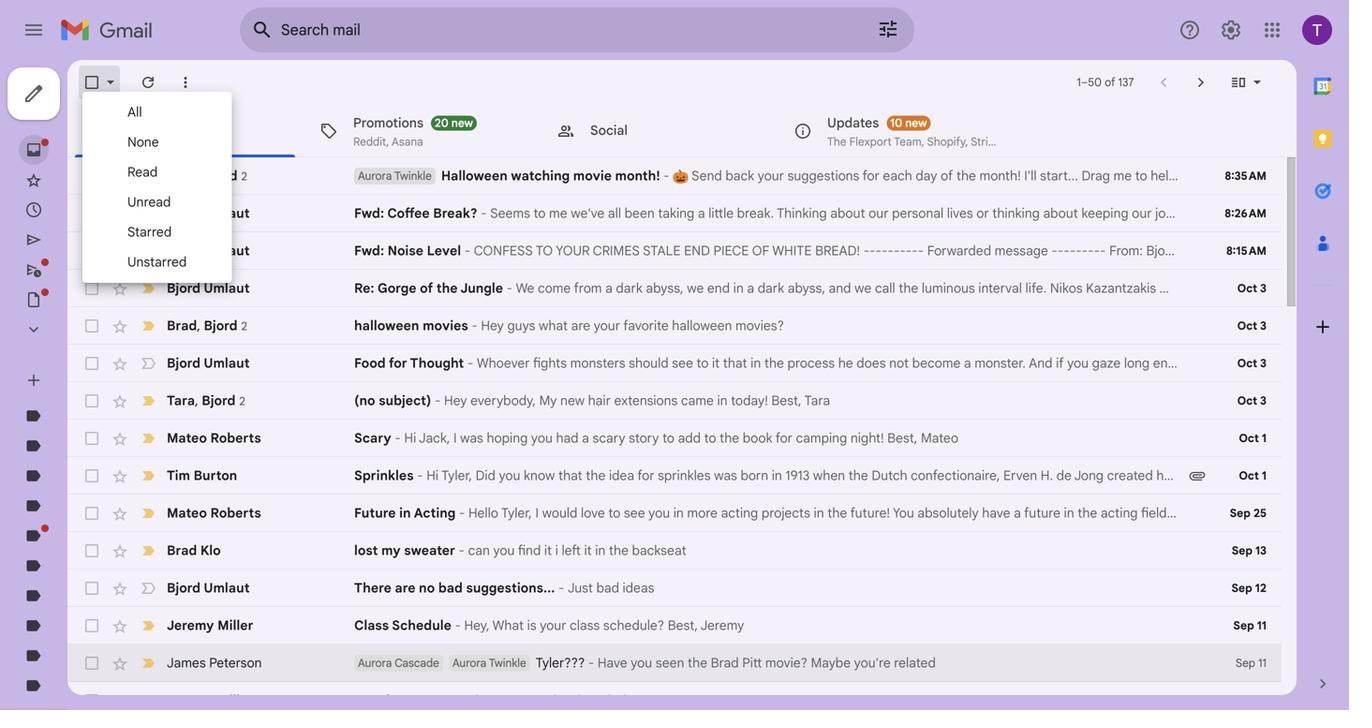 Task type: locate. For each thing, give the bounding box(es) containing it.
that right know
[[558, 468, 583, 484]]

fwd:
[[354, 205, 384, 222], [354, 243, 384, 259]]

erven
[[1004, 468, 1038, 484]]

brad down 'unstarred'
[[167, 317, 197, 334]]

12 row from the top
[[67, 570, 1282, 607]]

1 vertical spatial ,
[[195, 392, 198, 409]]

2 down primary tab
[[241, 169, 247, 183]]

0 horizontal spatial tyler,
[[441, 468, 472, 484]]

1 horizontal spatial a
[[1258, 168, 1266, 184]]

4 oct 3 from the top
[[1238, 394, 1267, 408]]

hey, for hey, who wants to do a beach day? best, jer
[[436, 693, 461, 709]]

2 vertical spatial 11
[[1257, 694, 1267, 708]]

tab list containing promotions
[[67, 105, 1297, 157]]

main content
[[67, 60, 1349, 710]]

miller for class
[[217, 618, 253, 634]]

1 vertical spatial sep 11
[[1236, 656, 1267, 670]]

0 vertical spatial are
[[1231, 205, 1250, 222]]

3 for (no subject) - hey everybody, my new hair extensions came in today! best, tara
[[1261, 394, 1267, 408]]

3 row from the top
[[67, 232, 1349, 270]]

7 row from the top
[[67, 382, 1282, 420]]

0 horizontal spatial tara
[[167, 392, 195, 409]]

2 quiet from the left
[[1270, 168, 1302, 184]]

twinkle down asana
[[394, 169, 432, 183]]

mateo roberts down the burton
[[167, 505, 261, 521]]

life.
[[1026, 280, 1047, 297]]

guys
[[507, 318, 536, 334]]

the up lives on the right top of the page
[[957, 168, 976, 184]]

row up end
[[67, 232, 1349, 270]]

not important switch
[[139, 204, 157, 223], [139, 242, 157, 261]]

advanced search options image
[[870, 10, 907, 48]]

break.
[[737, 205, 774, 222]]

0 horizontal spatial it
[[544, 543, 552, 559]]

0 vertical spatial tyler,
[[441, 468, 472, 484]]

1 vertical spatial oct 1
[[1239, 469, 1267, 483]]

1 roberts from the top
[[210, 430, 261, 447]]

bjord umlaut down klo
[[167, 580, 250, 596]]

1 horizontal spatial hi
[[427, 468, 439, 484]]

3 bjord umlaut from the top
[[167, 280, 250, 297]]

0 horizontal spatial twinkle
[[394, 169, 432, 183]]

0 horizontal spatial hey,
[[436, 693, 461, 709]]

brad for brad klo
[[167, 543, 197, 559]]

1 horizontal spatial halloween
[[672, 318, 732, 334]]

0 vertical spatial ,
[[197, 317, 200, 334]]

0 horizontal spatial new
[[451, 116, 473, 130]]

jungle
[[460, 280, 503, 297]]

1 vertical spatial your
[[594, 318, 620, 334]]

1 horizontal spatial our
[[1132, 205, 1152, 222]]

0 horizontal spatial are
[[395, 580, 416, 596]]

on
[[1160, 280, 1177, 297]]

promotions, 20 new messages, tab
[[305, 105, 541, 157]]

1 horizontal spatial quiet
[[1270, 168, 1302, 184]]

11 row from the top
[[67, 532, 1282, 570]]

de
[[1057, 468, 1072, 484]]

new right 10
[[905, 116, 927, 130]]

tim
[[167, 468, 190, 484]]

2 miller from the top
[[217, 693, 253, 709]]

today!
[[731, 393, 768, 409]]

2 bjord umlaut from the top
[[167, 243, 250, 259]]

5 row from the top
[[67, 307, 1282, 345]]

0 vertical spatial 1
[[1077, 75, 1081, 89]]

dutch
[[872, 468, 908, 484]]

15 row from the top
[[67, 682, 1282, 710]]

scary
[[593, 430, 626, 447]]

0 vertical spatial brad
[[167, 317, 197, 334]]

2 mateo roberts from the top
[[167, 505, 261, 521]]

2 roberts from the top
[[210, 505, 261, 521]]

aurora for aurora cascade
[[358, 656, 392, 670]]

row down send
[[67, 195, 1349, 232]]

are
[[1231, 205, 1250, 222], [571, 318, 591, 334], [395, 580, 416, 596]]

1 vertical spatial mateo roberts
[[167, 505, 261, 521]]

1 vertical spatial 1
[[1262, 432, 1267, 446]]

oct 3 down 11,
[[1238, 319, 1267, 333]]

2 dark from the left
[[758, 280, 784, 297]]

3 for food for thought - whoever fights monsters should see to it that in the process he does not become a monster. and if you gaze long enough into an abyss, the abyss w
[[1261, 357, 1267, 371]]

best, right today!
[[772, 393, 802, 409]]

5 bjord umlaut from the top
[[167, 580, 250, 596]]

in left acting
[[399, 505, 411, 521]]

hey for hey everybody, my new hair extensions came in today! best, tara
[[444, 393, 467, 409]]

aurora down reddit,
[[358, 169, 392, 183]]

aurora inside the aurora twinkle halloween watching movie month!
[[358, 169, 392, 183]]

our
[[869, 205, 889, 222], [1132, 205, 1152, 222]]

0 vertical spatial miller
[[217, 618, 253, 634]]

1 vertical spatial 11
[[1259, 656, 1267, 670]]

are right 'what'
[[571, 318, 591, 334]]

your right back
[[758, 168, 784, 184]]

jeremy up james
[[167, 618, 214, 634]]

<sicritbjordd@gmail.c
[[1227, 243, 1349, 259]]

, up the "tim burton"
[[195, 392, 198, 409]]

seen
[[656, 655, 684, 671]]

oct down 8:15 am
[[1238, 282, 1258, 296]]

oct 3
[[1238, 282, 1267, 296], [1238, 319, 1267, 333], [1238, 357, 1267, 371], [1238, 394, 1267, 408]]

1 vertical spatial not important switch
[[139, 242, 157, 261]]

None checkbox
[[82, 279, 101, 298], [82, 354, 101, 373], [82, 392, 101, 410], [82, 504, 101, 523], [82, 542, 101, 560], [82, 692, 101, 710], [82, 279, 101, 298], [82, 354, 101, 373], [82, 392, 101, 410], [82, 504, 101, 523], [82, 542, 101, 560], [82, 692, 101, 710]]

oct for food for thought - whoever fights monsters should see to it that in the process he does not become a monster. and if you gaze long enough into an abyss, the abyss w
[[1238, 357, 1258, 371]]

0 vertical spatial hey
[[481, 318, 504, 334]]

mateo roberts
[[167, 430, 261, 447], [167, 505, 261, 521]]

1 right they
[[1262, 469, 1267, 483]]

hey, left what
[[464, 618, 490, 634]]

mateo up the tim on the bottom left of page
[[167, 430, 207, 447]]

2 vertical spatial of
[[420, 280, 433, 297]]

it for left
[[584, 543, 592, 559]]

2 3 from the top
[[1261, 319, 1267, 333]]

navigation
[[0, 60, 225, 710]]

1 up were
[[1262, 432, 1267, 446]]

0 horizontal spatial of
[[420, 280, 433, 297]]

a right end
[[747, 280, 754, 297]]

main content containing all
[[67, 60, 1349, 710]]

20
[[435, 116, 449, 130]]

tara
[[167, 392, 195, 409], [805, 393, 830, 409]]

2 a from the left
[[1258, 168, 1266, 184]]

1 bjord umlaut from the top
[[167, 205, 250, 222]]

are left good.
[[1231, 205, 1250, 222]]

1 horizontal spatial of
[[941, 168, 953, 184]]

0 vertical spatial oct 1
[[1239, 432, 1267, 446]]

0 vertical spatial mateo roberts
[[167, 430, 261, 447]]

hey,
[[464, 618, 490, 634], [436, 693, 461, 709]]

0 horizontal spatial me
[[549, 205, 568, 222]]

brad
[[167, 317, 197, 334], [167, 543, 197, 559], [711, 655, 739, 671]]

tyler, right the hello
[[501, 505, 532, 521]]

i
[[454, 430, 457, 447], [536, 505, 539, 521]]

not right it's
[[1312, 205, 1332, 222]]

scary
[[354, 430, 391, 447]]

1 horizontal spatial acting
[[1101, 505, 1138, 521]]

4 3 from the top
[[1261, 394, 1267, 408]]

best, right field!
[[1174, 505, 1204, 521]]

see right should
[[672, 355, 693, 372]]

1 halloween from the left
[[354, 318, 419, 334]]

acting
[[414, 505, 456, 521]]

umlaut up brad , bjord 2
[[204, 280, 250, 297]]

movies
[[423, 318, 468, 334]]

new right "my"
[[560, 393, 585, 409]]

1 mateo roberts from the top
[[167, 430, 261, 447]]

2 place from the left
[[1305, 168, 1338, 184]]

see down idea
[[624, 505, 645, 521]]

about up fwd: noise level - confess to your crimes stale end piece of white bread! ---------- forwarded message --------- from: bjord umlaut <sicritbjordd@gmail.c
[[830, 205, 865, 222]]

bjord umlaut for food for thought
[[167, 355, 250, 372]]

bad right just
[[596, 580, 619, 596]]

oct 3 down 8:15 am
[[1238, 282, 1267, 296]]

fwd: for fwd: noise level - confess to your crimes stale end piece of white bread! ---------- forwarded message --------- from: bjord umlaut <sicritbjordd@gmail.c
[[354, 243, 384, 259]]

to right the add
[[704, 430, 716, 447]]

thinking
[[777, 205, 827, 222]]

umlaut down klo
[[204, 580, 250, 596]]

starred
[[127, 224, 172, 240]]

1 3 from the top
[[1261, 282, 1267, 296]]

of for re: gorge of the jungle - we come from a dark abyss, we end in a dark abyss, and we call the luminous interval life. nikos kazantzakis on mon, sep 11, 2023 at 10:24 am
[[420, 280, 433, 297]]

scary - hi jack, i was hoping you had a scary story to add to the book for camping night! best, mateo
[[354, 430, 959, 447]]

2 month! from the left
[[980, 168, 1021, 184]]

brad left pitt
[[711, 655, 739, 671]]

a right do
[[567, 693, 575, 709]]

james peterson
[[167, 655, 262, 671]]

0 horizontal spatial bad
[[438, 580, 463, 596]]

1 oct 1 from the top
[[1239, 432, 1267, 446]]

bjord umlaut up brad , bjord 2
[[167, 280, 250, 297]]

oct up 'sep 25' on the right of page
[[1239, 469, 1259, 483]]

row
[[67, 157, 1348, 195], [67, 195, 1349, 232], [67, 232, 1349, 270], [67, 270, 1349, 307], [67, 307, 1282, 345], [67, 345, 1349, 382], [67, 382, 1282, 420], [67, 420, 1282, 457], [67, 457, 1349, 495], [67, 495, 1282, 532], [67, 532, 1282, 570], [67, 570, 1282, 607], [67, 607, 1282, 645], [67, 645, 1282, 682], [67, 682, 1282, 710]]

bjord umlaut for fwd: coffee break?
[[167, 205, 250, 222]]

mateo left 25
[[1207, 505, 1245, 521]]

1 vertical spatial are
[[571, 318, 591, 334]]

0 horizontal spatial we
[[687, 280, 704, 297]]

miller up peterson
[[217, 618, 253, 634]]

our left personal
[[869, 205, 889, 222]]

mon,
[[1180, 280, 1210, 297]]

not important switch up starred
[[139, 204, 157, 223]]

he
[[838, 355, 853, 372]]

1 horizontal spatial it
[[584, 543, 592, 559]]

class
[[570, 618, 600, 634]]

0 horizontal spatial a
[[1175, 168, 1183, 184]]

2 row from the top
[[67, 195, 1349, 232]]

main menu image
[[22, 19, 45, 41]]

no
[[419, 580, 435, 596]]

0 horizontal spatial was
[[460, 430, 483, 447]]

twinkle for aurora twinkle
[[489, 656, 526, 670]]

1 jeremy miller from the top
[[167, 618, 253, 634]]

miller for beach
[[217, 693, 253, 709]]

umlaut down breaks
[[1181, 243, 1223, 259]]

1 vertical spatial was
[[714, 468, 737, 484]]

coffee
[[387, 205, 430, 222]]

, for tara
[[195, 392, 198, 409]]

oct 3 for (no subject) - hey everybody, my new hair extensions came in today! best, tara
[[1238, 394, 1267, 408]]

day
[[916, 168, 938, 184]]

b
[[1345, 205, 1349, 222]]

aurora up "beach"
[[358, 656, 392, 670]]

1 quiet from the left
[[1187, 168, 1219, 184]]

i left would
[[536, 505, 539, 521]]

fwd: left the coffee
[[354, 205, 384, 222]]

sep 11
[[1234, 619, 1267, 633], [1236, 656, 1267, 670], [1234, 694, 1267, 708]]

4 bjord umlaut from the top
[[167, 355, 250, 372]]

hey left guys
[[481, 318, 504, 334]]

more image
[[176, 73, 195, 92]]

2 vertical spatial your
[[540, 618, 566, 634]]

kazantzakis
[[1086, 280, 1157, 297]]

sep for brad klo
[[1232, 544, 1253, 558]]

tab list
[[1297, 60, 1349, 643], [67, 105, 1297, 157]]

2 horizontal spatial are
[[1231, 205, 1250, 222]]

1 horizontal spatial your
[[594, 318, 620, 334]]

what
[[493, 618, 524, 634]]

backseat
[[632, 543, 687, 559]]

place up 8:26 am
[[1222, 168, 1255, 184]]

1 horizontal spatial abyss,
[[788, 280, 826, 297]]

refresh image
[[139, 73, 157, 92]]

my
[[381, 543, 401, 559]]

0 horizontal spatial hi
[[404, 430, 416, 447]]

1 horizontal spatial place
[[1305, 168, 1338, 184]]

a
[[1175, 168, 1183, 184], [1258, 168, 1266, 184]]

oct right into
[[1238, 357, 1258, 371]]

2 we from the left
[[855, 280, 872, 297]]

1 not important switch from the top
[[139, 204, 157, 223]]

bjord 2
[[204, 168, 247, 184]]

was left born
[[714, 468, 737, 484]]

0 vertical spatial that
[[723, 355, 747, 372]]

extensions
[[614, 393, 678, 409]]

jeremy miller up james peterson
[[167, 618, 253, 634]]

2 oct 3 from the top
[[1238, 319, 1267, 333]]

oct 1 up 'sep 25' on the right of page
[[1239, 469, 1267, 483]]

month! up been on the top of the page
[[615, 168, 660, 184]]

fwd: coffee break? - seems to me we've all been taking a little break. thinking about our personal lives or thinking about keeping our jobs. breaks are good. it's not a b
[[354, 205, 1349, 222]]

1 horizontal spatial hey
[[481, 318, 504, 334]]

of right 50 at the top of page
[[1105, 75, 1116, 89]]

1 horizontal spatial twinkle
[[489, 656, 526, 670]]

to left do
[[533, 693, 545, 709]]

umlaut right 'unstarred'
[[204, 243, 250, 259]]

0 horizontal spatial place
[[1222, 168, 1255, 184]]

1 horizontal spatial we
[[855, 280, 872, 297]]

0 horizontal spatial your
[[540, 618, 566, 634]]

a
[[698, 205, 705, 222], [1335, 205, 1342, 222], [605, 280, 613, 297], [747, 280, 754, 297], [964, 355, 971, 372], [582, 430, 589, 447], [1014, 505, 1021, 521], [567, 693, 575, 709]]

bjord umlaut for there are no bad suggestions...
[[167, 580, 250, 596]]

1 horizontal spatial bad
[[596, 580, 619, 596]]

hi down jack, at the bottom of the page
[[427, 468, 439, 484]]

0 horizontal spatial hey
[[444, 393, 467, 409]]

2 up 'tara , bjord 2'
[[241, 319, 247, 333]]

sep for mateo roberts
[[1230, 507, 1251, 521]]

0 horizontal spatial about
[[830, 205, 865, 222]]

1 vertical spatial not
[[889, 355, 909, 372]]

2 vertical spatial 1
[[1262, 469, 1267, 483]]

oct for (no subject) - hey everybody, my new hair extensions came in today! best, tara
[[1238, 394, 1258, 408]]

your
[[758, 168, 784, 184], [594, 318, 620, 334], [540, 618, 566, 634]]

sep for bjord umlaut
[[1232, 581, 1253, 596]]

row containing james peterson
[[67, 645, 1282, 682]]

1 place from the left
[[1222, 168, 1255, 184]]

social tab
[[542, 105, 778, 157]]

0 vertical spatial not important switch
[[139, 204, 157, 223]]

(no subject) - hey everybody, my new hair extensions came in today! best, tara
[[354, 393, 830, 409]]

abyss
[[1310, 355, 1344, 372]]

1 vertical spatial hey
[[444, 393, 467, 409]]

1 vertical spatial fwd:
[[354, 243, 384, 259]]

sep for jeremy miller
[[1234, 619, 1255, 633]]

brad klo
[[167, 543, 221, 559]]

unstarred
[[127, 254, 187, 270]]

tyler, left did
[[441, 468, 472, 484]]

2 inside 'tara , bjord 2'
[[239, 394, 245, 408]]

see
[[672, 355, 693, 372], [624, 505, 645, 521]]

1 row from the top
[[67, 157, 1348, 195]]

1 vertical spatial hi
[[427, 468, 439, 484]]

1 bad from the left
[[438, 580, 463, 596]]

you
[[1067, 355, 1089, 372], [531, 430, 553, 447], [499, 468, 521, 484], [649, 505, 670, 521], [493, 543, 515, 559], [631, 655, 652, 671]]

0 horizontal spatial month!
[[615, 168, 660, 184]]

of for 1 50 of 137
[[1105, 75, 1116, 89]]

mateo roberts for scary
[[167, 430, 261, 447]]

in left 'more' on the right bottom
[[674, 505, 684, 521]]

0 vertical spatial hey,
[[464, 618, 490, 634]]

oct
[[1238, 282, 1258, 296], [1238, 319, 1258, 333], [1238, 357, 1258, 371], [1238, 394, 1258, 408], [1239, 432, 1259, 446], [1239, 469, 1259, 483]]

new right 20
[[451, 116, 473, 130]]

had
[[556, 430, 579, 447]]

updates, 10 new messages, tab
[[779, 105, 1015, 157]]

1 horizontal spatial i
[[536, 505, 539, 521]]

aurora for aurora twinkle
[[453, 656, 487, 670]]

1 miller from the top
[[217, 618, 253, 634]]

1 horizontal spatial tyler,
[[501, 505, 532, 521]]

the down the jong
[[1078, 505, 1098, 521]]

hi left jack, at the bottom of the page
[[404, 430, 416, 447]]

1 vertical spatial that
[[558, 468, 583, 484]]

sprinkles - hi tyler, did you know that the idea for sprinkles was born in 1913 when the dutch confectionaire, erven h. de jong created hagelslag. they were originally in
[[354, 468, 1349, 484]]

137
[[1118, 75, 1134, 89]]

to up came
[[697, 355, 709, 372]]

0 vertical spatial not
[[1312, 205, 1332, 222]]

0 vertical spatial jeremy miller
[[167, 618, 253, 634]]

read
[[127, 164, 158, 180]]

twinkle inside the aurora twinkle halloween watching movie month!
[[394, 169, 432, 183]]

oct up they
[[1239, 432, 1259, 446]]

14 row from the top
[[67, 645, 1282, 682]]

3 3 from the top
[[1261, 357, 1267, 371]]

row up came
[[67, 345, 1349, 382]]

1 vertical spatial tyler,
[[501, 505, 532, 521]]

0 vertical spatial was
[[460, 430, 483, 447]]

oct for re: gorge of the jungle - we come from a dark abyss, we end in a dark abyss, and we call the luminous interval life. nikos kazantzakis on mon, sep 11, 2023 at 10:24 am
[[1238, 282, 1258, 296]]

bjord umlaut for fwd: noise level
[[167, 243, 250, 259]]

1 our from the left
[[869, 205, 889, 222]]

row containing bjord
[[67, 157, 1348, 195]]

0 horizontal spatial quiet
[[1187, 168, 1219, 184]]

sep 25
[[1230, 507, 1267, 521]]

1 horizontal spatial me
[[1114, 168, 1132, 184]]

0 vertical spatial fwd:
[[354, 205, 384, 222]]

of right day
[[941, 168, 953, 184]]

row up 'more' on the right bottom
[[67, 457, 1349, 495]]

1 left 50 at the top of page
[[1077, 75, 1081, 89]]

tara up camping
[[805, 393, 830, 409]]

row up the jer at right
[[67, 645, 1282, 682]]

3 oct 3 from the top
[[1238, 357, 1267, 371]]

2 horizontal spatial new
[[905, 116, 927, 130]]

related
[[894, 655, 936, 671]]

0 horizontal spatial acting
[[721, 505, 758, 521]]

sprinkles
[[354, 468, 414, 484]]

sep for james peterson
[[1236, 656, 1256, 670]]

movie
[[573, 168, 612, 184]]

hagelslag.
[[1157, 468, 1217, 484]]

new inside promotions, 20 new messages, tab
[[451, 116, 473, 130]]

2 acting from the left
[[1101, 505, 1138, 521]]

quiet
[[1187, 168, 1219, 184], [1270, 168, 1302, 184]]

cascade
[[395, 656, 439, 670]]

primary tab
[[67, 105, 303, 157]]

beach day - hey, who wants to do a beach day? best, jer
[[354, 693, 703, 709]]

1 dark from the left
[[616, 280, 643, 297]]

field!
[[1141, 505, 1171, 521]]

0 horizontal spatial our
[[869, 205, 889, 222]]

2 jeremy miller from the top
[[167, 693, 253, 709]]

2 not important switch from the top
[[139, 242, 157, 261]]

row down 'more' on the right bottom
[[67, 532, 1282, 570]]

9 row from the top
[[67, 457, 1349, 495]]

it right left
[[584, 543, 592, 559]]

row up seen
[[67, 607, 1282, 645]]

2 fwd: from the top
[[354, 243, 384, 259]]

become
[[912, 355, 961, 372]]

reddit, asana
[[353, 135, 423, 149]]

have
[[982, 505, 1011, 521]]

mateo up confectionaire,
[[921, 430, 959, 447]]

0 vertical spatial see
[[672, 355, 693, 372]]

0 vertical spatial sep 11
[[1234, 619, 1267, 633]]

0 vertical spatial 11
[[1257, 619, 1267, 633]]

love
[[581, 505, 605, 521]]

1 horizontal spatial month!
[[980, 168, 1021, 184]]

absolutely
[[918, 505, 979, 521]]

row containing brad klo
[[67, 532, 1282, 570]]

hell
[[1151, 168, 1172, 184]]

2 horizontal spatial of
[[1105, 75, 1116, 89]]

abyss,
[[646, 280, 684, 297], [788, 280, 826, 297], [1245, 355, 1283, 372]]

re:
[[354, 280, 374, 297]]

0 horizontal spatial not
[[889, 355, 909, 372]]

find
[[518, 543, 541, 559]]

8:15 am
[[1227, 244, 1267, 258]]

2 horizontal spatial your
[[758, 168, 784, 184]]

drag
[[1082, 168, 1110, 184]]

1 fwd: from the top
[[354, 205, 384, 222]]

bad
[[438, 580, 463, 596], [596, 580, 619, 596]]

0 horizontal spatial i
[[454, 430, 457, 447]]

1 oct 3 from the top
[[1238, 282, 1267, 296]]

1 vertical spatial twinkle
[[489, 656, 526, 670]]

umlaut down brad , bjord 2
[[204, 355, 250, 372]]

13 row from the top
[[67, 607, 1282, 645]]

brad for brad , bjord 2
[[167, 317, 197, 334]]

row containing tim burton
[[67, 457, 1349, 495]]

bjord umlaut down starred
[[167, 243, 250, 259]]

None search field
[[240, 7, 915, 52]]

jeremy miller for class schedule
[[167, 618, 253, 634]]

a right become
[[964, 355, 971, 372]]

1 vertical spatial brad
[[167, 543, 197, 559]]

came
[[681, 393, 714, 409]]

row containing tara
[[67, 382, 1282, 420]]

None checkbox
[[82, 73, 101, 92], [82, 317, 101, 335], [82, 429, 101, 448], [82, 467, 101, 485], [82, 579, 101, 598], [82, 617, 101, 635], [82, 654, 101, 673], [82, 73, 101, 92], [82, 317, 101, 335], [82, 429, 101, 448], [82, 467, 101, 485], [82, 579, 101, 598], [82, 617, 101, 635], [82, 654, 101, 673]]

in right came
[[717, 393, 728, 409]]

new inside the updates, 10 new messages, tab
[[905, 116, 927, 130]]

1 vertical spatial miller
[[217, 693, 253, 709]]



Task type: vqa. For each thing, say whether or not it's contained in the screenshot.


Task type: describe. For each thing, give the bounding box(es) containing it.
sep 11 for jeremy miller
[[1234, 619, 1267, 633]]

2 oct 1 from the top
[[1239, 469, 1267, 483]]

add
[[678, 430, 701, 447]]

re: gorge of the jungle - we come from a dark abyss, we end in a dark abyss, and we call the luminous interval life. nikos kazantzakis on mon, sep 11, 2023 at 10:24 am
[[354, 280, 1349, 297]]

jeremy miller for beach day
[[167, 693, 253, 709]]

class schedule - hey, what is your class schedule? best, jeremy
[[354, 618, 744, 634]]

2 bad from the left
[[596, 580, 619, 596]]

jeremy up tyler??? - have you seen the brad pitt movie? maybe you're related
[[701, 618, 744, 634]]

gmail image
[[60, 11, 162, 49]]

food
[[354, 355, 386, 372]]

sep 13
[[1232, 544, 1267, 558]]

1 a from the left
[[1175, 168, 1183, 184]]

oct for scary - hi jack, i was hoping you had a scary story to add to the book for camping night! best, mateo
[[1239, 432, 1259, 446]]

in down the movies? on the right of page
[[751, 355, 761, 372]]

1 horizontal spatial tara
[[805, 393, 830, 409]]

fwd: for fwd: coffee break? - seems to me we've all been taking a little break. thinking about our personal lives or thinking about keeping our jobs. breaks are good. it's not a b
[[354, 205, 384, 222]]

primary
[[116, 122, 165, 139]]

0 horizontal spatial that
[[558, 468, 583, 484]]

sep 11 for james peterson
[[1236, 656, 1267, 670]]

subject)
[[379, 393, 431, 409]]

updates
[[827, 115, 879, 131]]

crimes
[[593, 243, 640, 259]]

1 horizontal spatial was
[[714, 468, 737, 484]]

whoever
[[477, 355, 530, 372]]

the left future!
[[828, 505, 847, 521]]

breaks
[[1187, 205, 1228, 222]]

2 our from the left
[[1132, 205, 1152, 222]]

good.
[[1253, 205, 1288, 222]]

mateo roberts for future in acting
[[167, 505, 261, 521]]

is
[[527, 618, 537, 634]]

roberts for future in acting - hello tyler, i would love to see you in more acting projects in the future! you absolutely have a future in the acting field! best, mateo
[[210, 505, 261, 521]]

the right call
[[899, 280, 919, 297]]

you up backseat
[[649, 505, 670, 521]]

in right originally
[[1342, 468, 1349, 484]]

the left book
[[720, 430, 740, 447]]

would
[[542, 505, 578, 521]]

in right left
[[595, 543, 606, 559]]

2 vertical spatial are
[[395, 580, 416, 596]]

1 horizontal spatial are
[[571, 318, 591, 334]]

did
[[476, 468, 496, 484]]

for right idea
[[638, 468, 655, 484]]

hey for hey guys what are your favorite halloween movies?
[[481, 318, 504, 334]]

best, right night!
[[888, 430, 918, 447]]

in right future
[[1064, 505, 1075, 521]]

enough
[[1153, 355, 1198, 372]]

the left abyss
[[1286, 355, 1306, 372]]

roberts for scary - hi jack, i was hoping you had a scary story to add to the book for camping night! best, mateo
[[210, 430, 261, 447]]

not important switch for fwd: coffee break?
[[139, 204, 157, 223]]

call
[[875, 280, 896, 297]]

bjord umlaut for re: gorge of the jungle
[[167, 280, 250, 297]]

1 horizontal spatial that
[[723, 355, 747, 372]]

aurora for aurora twinkle halloween watching movie month!
[[358, 169, 392, 183]]

should
[[629, 355, 669, 372]]

, for brad
[[197, 317, 200, 334]]

night!
[[851, 430, 884, 447]]

it for to
[[712, 355, 720, 372]]

to right seems
[[534, 205, 546, 222]]

in right projects
[[814, 505, 824, 521]]

0 horizontal spatial see
[[624, 505, 645, 521]]

10 row from the top
[[67, 495, 1282, 532]]

brad , bjord 2
[[167, 317, 247, 334]]

class
[[354, 618, 389, 634]]

not important switch for fwd: noise level
[[139, 242, 157, 261]]

jeremy for class schedule - hey, what is your class schedule? best, jeremy
[[167, 618, 214, 634]]

you right did
[[499, 468, 521, 484]]

pitt
[[742, 655, 762, 671]]

hi for hi jack, i was hoping you had a scary story to add to the book for camping night! best, mateo
[[404, 430, 416, 447]]

have
[[598, 655, 628, 671]]

gaze
[[1092, 355, 1121, 372]]

umlaut for food for thought - whoever fights monsters should see to it that in the process he does not become a monster. and if you gaze long enough into an abyss, the abyss w
[[204, 355, 250, 372]]

oct 3 for re: gorge of the jungle - we come from a dark abyss, we end in a dark abyss, and we call the luminous interval life. nikos kazantzakis on mon, sep 11, 2023 at 10:24 am
[[1238, 282, 1267, 296]]

1 horizontal spatial new
[[560, 393, 585, 409]]

just
[[568, 580, 593, 596]]

a right from
[[605, 280, 613, 297]]

originally
[[1285, 468, 1338, 484]]

twinkle for aurora twinkle halloween watching movie month!
[[394, 169, 432, 183]]

support image
[[1179, 19, 1201, 41]]

social
[[590, 122, 628, 139]]

come
[[538, 280, 571, 297]]

lost my sweater - can you find it i left it in the backseat
[[354, 543, 687, 559]]

search mail image
[[246, 13, 279, 47]]

watching
[[511, 168, 570, 184]]

0 vertical spatial your
[[758, 168, 784, 184]]

the left backseat
[[609, 543, 629, 559]]

promotions
[[353, 115, 424, 131]]

for left each
[[863, 168, 880, 184]]

you left seen
[[631, 655, 652, 671]]

important mainly because you often read messages with this label. switch
[[139, 167, 157, 186]]

4 row from the top
[[67, 270, 1349, 307]]

12
[[1256, 581, 1267, 596]]

hello
[[468, 505, 499, 521]]

gorge
[[378, 280, 417, 297]]

back
[[726, 168, 754, 184]]

0 vertical spatial me
[[1114, 168, 1132, 184]]

Search mail text field
[[281, 21, 825, 39]]

1 horizontal spatial not
[[1312, 205, 1332, 222]]

11 for jeremy miller
[[1257, 619, 1267, 633]]

from
[[574, 280, 602, 297]]

white
[[772, 243, 812, 259]]

my
[[539, 393, 557, 409]]

1 vertical spatial i
[[536, 505, 539, 521]]

new for updates
[[905, 116, 927, 130]]

for right book
[[776, 430, 793, 447]]

best, left the jer at right
[[651, 693, 681, 709]]

aurora twinkle halloween watching movie month!
[[358, 168, 660, 184]]

toggle split pane mode image
[[1229, 73, 1248, 92]]

and
[[1029, 355, 1053, 372]]

taking
[[658, 205, 695, 222]]

long
[[1124, 355, 1150, 372]]

book
[[743, 430, 773, 447]]

2 horizontal spatial abyss,
[[1245, 355, 1283, 372]]

suggestions
[[788, 168, 860, 184]]

oct for halloween movies - hey guys what are your favorite halloween movies?
[[1238, 319, 1258, 333]]

in right end
[[733, 280, 744, 297]]

2 vertical spatial brad
[[711, 655, 739, 671]]

you right if
[[1067, 355, 1089, 372]]

2 inside bjord 2
[[241, 169, 247, 183]]

jack,
[[419, 430, 450, 447]]

aurora twinkle
[[453, 656, 526, 670]]

i'll
[[1025, 168, 1037, 184]]

the right when
[[849, 468, 868, 484]]

to left the add
[[663, 430, 675, 447]]

8 row from the top
[[67, 420, 1282, 457]]

maybe
[[811, 655, 851, 671]]

hi for hi tyler, did you know that the idea for sprinkles was born in 1913 when the dutch confectionaire, erven h. de jong created hagelslag. they were originally in
[[427, 468, 439, 484]]

unread
[[127, 194, 171, 210]]

noise
[[388, 243, 424, 259]]

umlaut for fwd: coffee break? - seems to me we've all been taking a little break. thinking about our personal lives or thinking about keeping our jobs. breaks are good. it's not a b
[[204, 205, 250, 222]]

been
[[625, 205, 655, 222]]

suggestions...
[[466, 580, 555, 596]]

if
[[1056, 355, 1064, 372]]

2 about from the left
[[1043, 205, 1078, 222]]

3 for halloween movies - hey guys what are your favorite halloween movies?
[[1261, 319, 1267, 333]]

confectionaire,
[[911, 468, 1000, 484]]

sep 12
[[1232, 581, 1267, 596]]

none
[[127, 134, 159, 150]]

asana
[[392, 135, 423, 149]]

confess
[[474, 243, 533, 259]]

all
[[127, 104, 142, 120]]

message
[[995, 243, 1048, 259]]

jeremy for beach day - hey, who wants to do a beach day? best, jer
[[167, 693, 214, 709]]

settings image
[[1220, 19, 1243, 41]]

0 vertical spatial i
[[454, 430, 457, 447]]

1 month! from the left
[[615, 168, 660, 184]]

little
[[709, 205, 734, 222]]

20 new
[[435, 116, 473, 130]]

level
[[427, 243, 461, 259]]

1 acting from the left
[[721, 505, 758, 521]]

peterson
[[209, 655, 262, 671]]

for right food
[[389, 355, 407, 372]]

1 we from the left
[[687, 280, 704, 297]]

sprinkles
[[658, 468, 711, 484]]

2 up b
[[1341, 168, 1348, 184]]

you left the had
[[531, 430, 553, 447]]

does
[[857, 355, 886, 372]]

in left 1913
[[772, 468, 782, 484]]

oct 3 for food for thought - whoever fights monsters should see to it that in the process he does not become a monster. and if you gaze long enough into an abyss, the abyss w
[[1238, 357, 1267, 371]]

end
[[684, 243, 710, 259]]

into
[[1202, 355, 1224, 372]]

older image
[[1192, 73, 1211, 92]]

mateo up brad klo
[[167, 505, 207, 521]]

best, up seen
[[668, 618, 698, 634]]

1 about from the left
[[830, 205, 865, 222]]

umlaut for there are no bad suggestions... - just bad ideas
[[204, 580, 250, 596]]

the left process
[[765, 355, 784, 372]]

umlaut for fwd: noise level - confess to your crimes stale end piece of white bread! ---------- forwarded message --------- from: bjord umlaut <sicritbjordd@gmail.c
[[204, 243, 250, 259]]

8:26 am
[[1225, 207, 1267, 221]]

row containing brad
[[67, 307, 1282, 345]]

a right have
[[1014, 505, 1021, 521]]

11 for james peterson
[[1259, 656, 1267, 670]]

thought
[[410, 355, 464, 372]]

you right can
[[493, 543, 515, 559]]

future in acting - hello tyler, i would love to see you in more acting projects in the future! you absolutely have a future in the acting field! best, mateo
[[354, 505, 1245, 521]]

1 vertical spatial of
[[941, 168, 953, 184]]

the left the jungle
[[436, 280, 458, 297]]

break?
[[433, 205, 478, 222]]

to left hell
[[1135, 168, 1148, 184]]

a left b
[[1335, 205, 1342, 222]]

2 vertical spatial sep 11
[[1234, 694, 1267, 708]]

🎃 image
[[673, 169, 689, 185]]

movie?
[[766, 655, 808, 671]]

umlaut for re: gorge of the jungle - we come from a dark abyss, we end in a dark abyss, and we call the luminous interval life. nikos kazantzakis on mon, sep 11, 2023 at 10:24 am
[[204, 280, 250, 297]]

burton
[[194, 468, 237, 484]]

the right seen
[[688, 655, 708, 671]]

3 for re: gorge of the jungle - we come from a dark abyss, we end in a dark abyss, and we call the luminous interval life. nikos kazantzakis on mon, sep 11, 2023 at 10:24 am
[[1261, 282, 1267, 296]]

new for promotions
[[451, 116, 473, 130]]

interval
[[979, 280, 1022, 297]]

more
[[687, 505, 718, 521]]

a right the had
[[582, 430, 589, 447]]

who
[[464, 693, 491, 709]]

1 vertical spatial me
[[549, 205, 568, 222]]

11,
[[1239, 280, 1252, 297]]

hey, for hey, what is your class schedule? best, jeremy
[[464, 618, 490, 634]]

13
[[1256, 544, 1267, 558]]

0 horizontal spatial abyss,
[[646, 280, 684, 297]]

2 halloween from the left
[[672, 318, 732, 334]]

2 inside brad , bjord 2
[[241, 319, 247, 333]]

your
[[556, 243, 590, 259]]

a left little
[[698, 205, 705, 222]]

projects
[[762, 505, 811, 521]]

6 row from the top
[[67, 345, 1349, 382]]

oct 3 for halloween movies - hey guys what are your favorite halloween movies?
[[1238, 319, 1267, 333]]

the left idea
[[586, 468, 606, 484]]

to right love
[[609, 505, 621, 521]]



